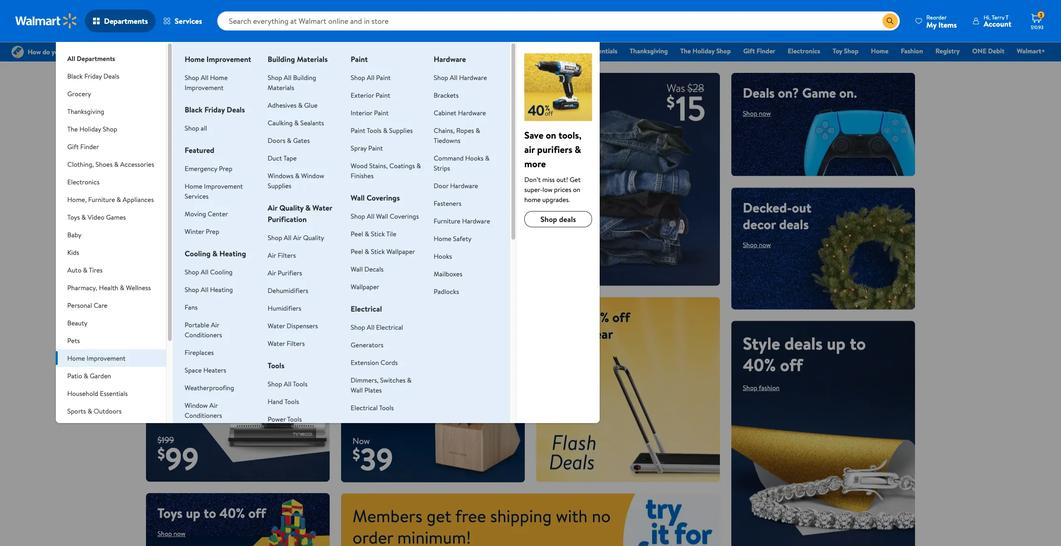 Task type: vqa. For each thing, say whether or not it's contained in the screenshot.
Christmas Shop "Link"
no



Task type: locate. For each thing, give the bounding box(es) containing it.
0 horizontal spatial black
[[67, 71, 83, 81]]

stick up "decals" on the left
[[371, 247, 385, 256]]

electronics left toy
[[788, 46, 821, 56]]

home inside home link
[[871, 46, 889, 56]]

tools down the plates
[[379, 404, 394, 413]]

cooling
[[185, 249, 211, 259], [210, 268, 233, 277]]

the right thanksgiving link
[[681, 46, 691, 56]]

water for water dispensers
[[268, 321, 285, 331]]

2 conditioners from the top
[[185, 411, 222, 420]]

tools up hand tools link
[[293, 380, 308, 389]]

seasonal
[[67, 425, 92, 434]]

caulking
[[268, 118, 293, 127]]

gift finder inside 'dropdown button'
[[67, 142, 99, 151]]

home improvement up shop all home improvement "link"
[[185, 54, 251, 64]]

0 horizontal spatial thanksgiving
[[67, 107, 104, 116]]

shop fashion link
[[743, 384, 780, 393]]

0 vertical spatial peel
[[351, 229, 363, 239]]

1 horizontal spatial supplies
[[268, 181, 291, 190]]

mailboxes
[[434, 269, 463, 279]]

auto & tires
[[67, 266, 103, 275]]

supplies down windows
[[268, 181, 291, 190]]

0 vertical spatial thanksgiving
[[630, 46, 668, 56]]

air down weatherproofing
[[209, 401, 218, 410]]

air quality & water purification
[[268, 203, 332, 225]]

all up hand tools link
[[284, 380, 292, 389]]

hardware for furniture hardware
[[462, 216, 490, 226]]

black friday deals inside black friday deals link
[[493, 46, 546, 56]]

1 vertical spatial the holiday shop
[[67, 124, 117, 134]]

gift for gift finder link
[[744, 46, 755, 56]]

up
[[158, 238, 176, 262], [827, 332, 846, 356], [186, 504, 201, 523]]

now down the 'peel & stick wallpaper' link
[[377, 262, 389, 272]]

essentials inside grocery & essentials link
[[589, 46, 618, 56]]

caulking & sealants
[[268, 118, 324, 127]]

0 horizontal spatial the holiday shop
[[67, 124, 117, 134]]

1 horizontal spatial holiday
[[693, 46, 715, 56]]

all for hardware
[[450, 73, 458, 82]]

now for toys up to 40% off
[[174, 530, 186, 539]]

deals inside home deals up to 30% off
[[207, 217, 245, 241]]

1 horizontal spatial friday
[[204, 105, 225, 115]]

wall down finishes
[[351, 193, 365, 203]]

toys for toys up to 40% off
[[158, 504, 183, 523]]

air filters
[[268, 251, 296, 260]]

1 vertical spatial thanksgiving
[[67, 107, 104, 116]]

supplies for paint tools & supplies
[[389, 126, 413, 135]]

1 horizontal spatial hooks
[[465, 153, 484, 163]]

all up black friday deals dropdown button
[[67, 54, 75, 63]]

1 vertical spatial up
[[827, 332, 846, 356]]

2 stick from the top
[[371, 247, 385, 256]]

decals
[[364, 265, 384, 274]]

extension
[[351, 358, 379, 368]]

huge
[[252, 84, 281, 102]]

hooks up mailboxes
[[434, 252, 452, 261]]

0 vertical spatial hooks
[[465, 153, 484, 163]]

1 horizontal spatial the holiday shop
[[681, 46, 731, 56]]

walmart+ link
[[1013, 46, 1050, 56]]

outdoors
[[94, 407, 122, 416]]

shop now link for high tech gifts, huge savings
[[158, 126, 186, 135]]

0 horizontal spatial hooks
[[434, 252, 452, 261]]

electronics button
[[56, 173, 166, 191]]

grocery down black friday deals dropdown button
[[67, 89, 91, 98]]

seasonal decor & party supplies
[[67, 425, 135, 444]]

1 horizontal spatial materials
[[297, 54, 328, 64]]

2 horizontal spatial up
[[827, 332, 846, 356]]

departments button
[[85, 10, 156, 32]]

furniture inside dropdown button
[[88, 195, 115, 204]]

furniture down fasteners
[[434, 216, 461, 226]]

dehumidifiers
[[268, 286, 308, 295]]

1 vertical spatial filters
[[287, 339, 305, 348]]

doors & gates link
[[268, 136, 310, 145]]

fashion
[[759, 384, 780, 393]]

friday inside dropdown button
[[84, 71, 102, 81]]

0 horizontal spatial 40%
[[219, 504, 245, 523]]

water down windows & window supplies link
[[313, 203, 332, 213]]

shop inside 'dropdown button'
[[103, 124, 117, 134]]

1 conditioners from the top
[[185, 331, 222, 340]]

0 horizontal spatial gift
[[67, 142, 79, 151]]

& inside patio & garden dropdown button
[[84, 372, 88, 381]]

chains, ropes & tiedowns
[[434, 126, 480, 145]]

1 vertical spatial heating
[[210, 285, 233, 294]]

up to 40% off sports gear
[[548, 308, 630, 343]]

the inside 'dropdown button'
[[67, 124, 78, 134]]

duct tape
[[268, 153, 297, 163]]

0 vertical spatial toys
[[67, 213, 80, 222]]

building up shop all building materials
[[268, 54, 295, 64]]

supplies down seasonal
[[67, 435, 91, 444]]

all for wall coverings
[[367, 212, 375, 221]]

to inside up to 40% off sports gear
[[568, 308, 580, 327]]

on down get
[[573, 185, 581, 194]]

deals down gifts,
[[227, 105, 245, 115]]

0 vertical spatial up
[[158, 238, 176, 262]]

0 vertical spatial supplies
[[389, 126, 413, 135]]

0 vertical spatial window
[[301, 171, 324, 180]]

electrical for electrical
[[351, 304, 382, 315]]

peel up peel & stick wallpaper
[[351, 229, 363, 239]]

gift finder up clothing,
[[67, 142, 99, 151]]

all down building materials
[[284, 73, 292, 82]]

supplies inside windows & window supplies
[[268, 181, 291, 190]]

hooks link
[[434, 252, 452, 261]]

doors & gates
[[268, 136, 310, 145]]

windows & window supplies
[[268, 171, 324, 190]]

building down building materials
[[293, 73, 316, 82]]

weatherproofing link
[[185, 384, 234, 393]]

now down decor
[[759, 240, 771, 250]]

electronics
[[788, 46, 821, 56], [67, 177, 100, 187]]

coverings up shop all wall coverings link on the top left of page
[[367, 193, 400, 203]]

finder for gift finder link
[[757, 46, 776, 56]]

1 horizontal spatial finder
[[757, 46, 776, 56]]

all up brackets link
[[450, 73, 458, 82]]

thanksgiving inside dropdown button
[[67, 107, 104, 116]]

home improvement up garden
[[67, 354, 126, 363]]

finder inside gift finder 'dropdown button'
[[80, 142, 99, 151]]

clothing,
[[67, 160, 94, 169]]

stick for tile
[[371, 229, 385, 239]]

peel up wall decals link
[[351, 247, 363, 256]]

all up tech
[[201, 73, 208, 82]]

black friday deals inside black friday deals dropdown button
[[67, 71, 119, 81]]

on up the purifiers
[[546, 128, 556, 142]]

shop all home improvement link
[[185, 73, 228, 92]]

& inside windows & window supplies
[[295, 171, 300, 180]]

filters for air filters
[[278, 251, 296, 260]]

dehumidifiers link
[[268, 286, 308, 295]]

0 vertical spatial essentials
[[589, 46, 618, 56]]

all for electrical
[[367, 323, 375, 332]]

don't
[[525, 175, 541, 184]]

1 vertical spatial coverings
[[390, 212, 419, 221]]

tools right hand
[[285, 397, 299, 407]]

the holiday shop inside 'dropdown button'
[[67, 124, 117, 134]]

cabinet
[[434, 108, 457, 117]]

1 vertical spatial save
[[353, 208, 414, 250]]

prep right winter
[[206, 227, 219, 236]]

supplies for windows & window supplies
[[268, 181, 291, 190]]

furniture up toys & video games
[[88, 195, 115, 204]]

portable
[[185, 320, 209, 330]]

0 vertical spatial gift
[[744, 46, 755, 56]]

0 vertical spatial heating
[[219, 249, 246, 259]]

0 vertical spatial departments
[[104, 16, 148, 26]]

0 vertical spatial black
[[493, 46, 509, 56]]

electronics for electronics link
[[788, 46, 821, 56]]

shop now
[[743, 109, 771, 118], [158, 126, 186, 135], [743, 240, 771, 250], [360, 262, 389, 272], [158, 290, 186, 299], [353, 333, 381, 343], [158, 530, 186, 539]]

toys inside dropdown button
[[67, 213, 80, 222]]

1 vertical spatial essentials
[[100, 389, 128, 399]]

1 vertical spatial electronics
[[67, 177, 100, 187]]

decor
[[94, 425, 112, 434]]

tools for electrical
[[379, 404, 394, 413]]

all departments
[[67, 54, 115, 63]]

grocery inside dropdown button
[[67, 89, 91, 98]]

winter prep
[[185, 227, 219, 236]]

0 vertical spatial building
[[268, 54, 295, 64]]

finder left electronics link
[[757, 46, 776, 56]]

glue
[[304, 100, 318, 110]]

all inside shop all building materials
[[284, 73, 292, 82]]

exterior paint
[[351, 90, 390, 100]]

household
[[67, 389, 98, 399]]

auto
[[67, 266, 81, 275]]

gift inside 'dropdown button'
[[67, 142, 79, 151]]

0 horizontal spatial gift finder
[[67, 142, 99, 151]]

heating up shop all cooling
[[219, 249, 246, 259]]

0 vertical spatial prep
[[219, 164, 232, 173]]

shop all home improvement
[[185, 73, 228, 92]]

all up the shop all heating
[[201, 268, 208, 277]]

0 vertical spatial black friday deals
[[493, 46, 546, 56]]

up inside style deals up to 40% off
[[827, 332, 846, 356]]

furniture
[[88, 195, 115, 204], [434, 216, 461, 226]]

40% inside style deals up to 40% off
[[743, 353, 776, 377]]

0 horizontal spatial window
[[185, 401, 208, 410]]

shop all building materials
[[268, 73, 316, 92]]

now up fans link
[[174, 290, 186, 299]]

adhesives & glue
[[268, 100, 318, 110]]

0 vertical spatial finder
[[757, 46, 776, 56]]

hi,
[[984, 13, 991, 21]]

2 horizontal spatial supplies
[[389, 126, 413, 135]]

holiday for the holiday shop 'dropdown button'
[[79, 124, 101, 134]]

0 vertical spatial conditioners
[[185, 331, 222, 340]]

0 vertical spatial holiday
[[693, 46, 715, 56]]

quality up purification
[[279, 203, 304, 213]]

0 horizontal spatial grocery
[[67, 89, 91, 98]]

1 vertical spatial grocery
[[67, 89, 91, 98]]

0 horizontal spatial holiday
[[79, 124, 101, 134]]

prep right emergency
[[219, 164, 232, 173]]

toy shop
[[833, 46, 859, 56]]

electronics inside dropdown button
[[67, 177, 100, 187]]

the holiday shop button
[[56, 120, 166, 138]]

save inside save on tools, air purifiers & more don't miss out! get super-low prices on home upgrades.
[[525, 128, 544, 142]]

& inside grocery & essentials link
[[583, 46, 588, 56]]

1 vertical spatial conditioners
[[185, 411, 222, 420]]

fireplaces link
[[185, 348, 214, 357]]

black for black friday deals dropdown button
[[67, 71, 83, 81]]

shop now for high tech gifts, huge savings
[[158, 126, 186, 135]]

conditioners down weatherproofing link
[[185, 411, 222, 420]]

all up exterior paint link on the left of page
[[367, 73, 375, 82]]

2 horizontal spatial black friday deals
[[493, 46, 546, 56]]

debit
[[989, 46, 1005, 56]]

building materials
[[268, 54, 328, 64]]

1 horizontal spatial furniture
[[434, 216, 461, 226]]

hardware for cabinet hardware
[[458, 108, 486, 117]]

registry link
[[932, 46, 964, 56]]

fireplaces
[[185, 348, 214, 357]]

gift finder for gift finder 'dropdown button'
[[67, 142, 99, 151]]

0 vertical spatial grocery
[[558, 46, 581, 56]]

hooks inside 'command hooks & strips'
[[465, 153, 484, 163]]

materials up shop all building materials
[[297, 54, 328, 64]]

all
[[201, 123, 207, 133]]

water down water dispensers
[[268, 339, 285, 348]]

water down humidifiers
[[268, 321, 285, 331]]

1 vertical spatial quality
[[303, 233, 324, 242]]

the holiday shop
[[681, 46, 731, 56], [67, 124, 117, 134]]

shop all electrical link
[[351, 323, 403, 332]]

wall down dimmers,
[[351, 386, 363, 395]]

shop now for save big!
[[360, 262, 389, 272]]

Walmart Site-Wide search field
[[217, 11, 900, 31]]

1 horizontal spatial 40%
[[584, 308, 609, 327]]

2 vertical spatial water
[[268, 339, 285, 348]]

hardware down command hooks & strips link
[[450, 181, 478, 190]]

save on tools, air purifiers & more don't miss out! get super-low prices on home upgrades.
[[525, 128, 582, 204]]

now dollar 39 null group
[[341, 435, 393, 483]]

air inside air quality & water purification
[[268, 203, 278, 213]]

1 horizontal spatial electronics
[[788, 46, 821, 56]]

air up "air purifiers"
[[268, 251, 276, 260]]

gift right the holiday shop link
[[744, 46, 755, 56]]

cooling down cooling & heating
[[210, 268, 233, 277]]

1 vertical spatial black
[[67, 71, 83, 81]]

2 horizontal spatial black
[[493, 46, 509, 56]]

gift finder for gift finder link
[[744, 46, 776, 56]]

finder up clothing,
[[80, 142, 99, 151]]

$ inside $199 $ 99
[[158, 444, 165, 465]]

interior paint link
[[351, 108, 389, 117]]

departments up all departments link
[[104, 16, 148, 26]]

deals for home deals are served
[[391, 308, 421, 327]]

prep for winter prep
[[206, 227, 219, 236]]

tools right power
[[287, 415, 302, 424]]

$ for 39
[[353, 444, 360, 466]]

the
[[681, 46, 691, 56], [67, 124, 78, 134]]

paint right the exterior
[[376, 90, 390, 100]]

air left purifiers
[[268, 268, 276, 278]]

1 horizontal spatial gift
[[744, 46, 755, 56]]

plates
[[364, 386, 382, 395]]

1 vertical spatial holiday
[[79, 124, 101, 134]]

hardware up ropes
[[458, 108, 486, 117]]

tools down interior paint link
[[367, 126, 382, 135]]

home deals up to 30% off
[[158, 217, 245, 284]]

Search search field
[[217, 11, 900, 31]]

home inside home improvement services
[[185, 182, 202, 191]]

shop fashion
[[743, 384, 780, 393]]

black inside dropdown button
[[67, 71, 83, 81]]

shop now for home deals are served
[[353, 333, 381, 343]]

1 vertical spatial window
[[185, 401, 208, 410]]

0 horizontal spatial materials
[[268, 83, 294, 92]]

$ inside now $ 39
[[353, 444, 360, 466]]

services inside popup button
[[175, 16, 202, 26]]

0 vertical spatial the holiday shop
[[681, 46, 731, 56]]

& inside 'command hooks & strips'
[[485, 153, 490, 163]]

departments inside dropdown button
[[104, 16, 148, 26]]

heating
[[219, 249, 246, 259], [210, 285, 233, 294]]

gift for gift finder 'dropdown button'
[[67, 142, 79, 151]]

home
[[871, 46, 889, 56], [185, 54, 205, 64], [210, 73, 228, 82], [185, 182, 202, 191], [158, 217, 203, 241], [434, 234, 452, 243], [353, 308, 388, 327], [67, 354, 85, 363]]

1 stick from the top
[[371, 229, 385, 239]]

wall decals
[[351, 265, 384, 274]]

40%
[[584, 308, 609, 327], [743, 353, 776, 377], [219, 504, 245, 523]]

peel for peel & stick wallpaper
[[351, 247, 363, 256]]

gift finder left electronics link
[[744, 46, 776, 56]]

window inside the window air conditioners
[[185, 401, 208, 410]]

1 horizontal spatial gift finder
[[744, 46, 776, 56]]

generators
[[351, 341, 384, 350]]

2 peel from the top
[[351, 247, 363, 256]]

0 horizontal spatial furniture
[[88, 195, 115, 204]]

2 vertical spatial up
[[186, 504, 201, 523]]

now down 'shop all electrical' link
[[369, 333, 381, 343]]

health
[[99, 283, 118, 293]]

wallpaper down the 'wall decals'
[[351, 282, 379, 292]]

heating for shop all heating
[[210, 285, 233, 294]]

upgrades.
[[543, 195, 570, 204]]

0 vertical spatial stick
[[371, 229, 385, 239]]

peel & stick wallpaper link
[[351, 247, 415, 256]]

0 vertical spatial the
[[681, 46, 691, 56]]

all up generators
[[367, 323, 375, 332]]

wood stains, coatings & finishes
[[351, 161, 421, 180]]

1 horizontal spatial black
[[185, 105, 203, 115]]

2 vertical spatial black friday deals
[[185, 105, 245, 115]]

holiday for the holiday shop link
[[693, 46, 715, 56]]

deals up the grocery dropdown button
[[103, 71, 119, 81]]

wall inside dimmers, switches & wall plates
[[351, 386, 363, 395]]

tools for hand
[[285, 397, 299, 407]]

the holiday shop for the holiday shop link
[[681, 46, 731, 56]]

low
[[543, 185, 553, 194]]

2 vertical spatial 40%
[[219, 504, 245, 523]]

0 vertical spatial electronics
[[788, 46, 821, 56]]

kids
[[67, 248, 79, 257]]

up inside home deals up to 30% off
[[158, 238, 176, 262]]

to inside home deals up to 30% off
[[181, 238, 197, 262]]

essentials
[[589, 46, 618, 56], [100, 389, 128, 399]]

& inside home, furniture & appliances dropdown button
[[117, 195, 121, 204]]

0 vertical spatial filters
[[278, 251, 296, 260]]

shop now link for home deals are served
[[353, 333, 381, 343]]

electronics link
[[784, 46, 825, 56]]

the up clothing,
[[67, 124, 78, 134]]

coverings up tile
[[390, 212, 419, 221]]

finder inside gift finder link
[[757, 46, 776, 56]]

tools for power
[[287, 415, 302, 424]]

0 horizontal spatial essentials
[[100, 389, 128, 399]]

shop all cooling link
[[185, 268, 233, 277]]

1 horizontal spatial on
[[573, 185, 581, 194]]

hooks right command
[[465, 153, 484, 163]]

thanksgiving for thanksgiving dropdown button
[[67, 107, 104, 116]]

1 peel from the top
[[351, 229, 363, 239]]

0 horizontal spatial $
[[158, 444, 165, 465]]

walmart+
[[1017, 46, 1046, 56]]

all up peel & stick tile
[[367, 212, 375, 221]]

electronics down clothing,
[[67, 177, 100, 187]]

air up purification
[[268, 203, 278, 213]]

0 vertical spatial materials
[[297, 54, 328, 64]]

1 vertical spatial black friday deals
[[67, 71, 119, 81]]

grocery down search search box
[[558, 46, 581, 56]]

stick left tile
[[371, 229, 385, 239]]

high tech gifts, huge savings
[[158, 84, 281, 119]]

the for the holiday shop 'dropdown button'
[[67, 124, 78, 134]]

1 horizontal spatial window
[[301, 171, 324, 180]]

heating down shop all cooling link
[[210, 285, 233, 294]]

0 horizontal spatial toys
[[67, 213, 80, 222]]

1 horizontal spatial $
[[353, 444, 360, 466]]

building
[[268, 54, 295, 64], [293, 73, 316, 82]]

materials up adhesives on the top of page
[[268, 83, 294, 92]]

shop now link for home deals up to 30% off
[[158, 290, 186, 299]]

holiday inside 'dropdown button'
[[79, 124, 101, 134]]

now down toys up to 40% off
[[174, 530, 186, 539]]

cooling up shop all cooling
[[185, 249, 211, 259]]

electrical up "outlets" link
[[351, 404, 378, 413]]

quality down air quality & water purification
[[303, 233, 324, 242]]

essentials left thanksgiving link
[[589, 46, 618, 56]]

hardware up 'safety'
[[462, 216, 490, 226]]

2 vertical spatial supplies
[[67, 435, 91, 444]]

the holiday shop for the holiday shop 'dropdown button'
[[67, 124, 117, 134]]

electrical up generators
[[376, 323, 403, 332]]

electrical up shop all electrical at the bottom left
[[351, 304, 382, 315]]

now down savings at top
[[174, 126, 186, 135]]

paint up "paint tools & supplies"
[[374, 108, 389, 117]]

window down weatherproofing
[[185, 401, 208, 410]]

1 vertical spatial gift finder
[[67, 142, 99, 151]]

1 vertical spatial peel
[[351, 247, 363, 256]]

1 vertical spatial prep
[[206, 227, 219, 236]]

hooks
[[465, 153, 484, 163], [434, 252, 452, 261]]

personal
[[67, 301, 92, 310]]

shop now link for deals on? game on.
[[743, 109, 771, 118]]

deals for home deals up to 30% off
[[207, 217, 245, 241]]

shop all tools
[[268, 380, 308, 389]]

thanksgiving link
[[626, 46, 673, 56]]

deals inside style deals up to 40% off
[[785, 332, 823, 356]]

now for high tech gifts, huge savings
[[174, 126, 186, 135]]

air inside portable air conditioners
[[211, 320, 219, 330]]

pharmacy,
[[67, 283, 97, 293]]

hardware up shop all hardware link
[[434, 54, 466, 64]]

1 vertical spatial services
[[185, 192, 209, 201]]

1 vertical spatial home improvement
[[67, 354, 126, 363]]

1 vertical spatial water
[[268, 321, 285, 331]]

air right portable
[[211, 320, 219, 330]]

fasteners link
[[434, 199, 462, 208]]

paint up the "shop all paint"
[[351, 54, 368, 64]]

now $ 39
[[353, 435, 393, 481]]

1 vertical spatial materials
[[268, 83, 294, 92]]

2 horizontal spatial friday
[[510, 46, 528, 56]]

0 vertical spatial friday
[[510, 46, 528, 56]]

electrical
[[351, 304, 382, 315], [376, 323, 403, 332], [351, 404, 378, 413]]

outlets
[[351, 421, 373, 431]]

gift up clothing,
[[67, 142, 79, 151]]

black friday deals for black friday deals link at the top
[[493, 46, 546, 56]]

wallpaper down tile
[[387, 247, 415, 256]]

off inside up to 40% off sports gear
[[613, 308, 630, 327]]

grocery
[[558, 46, 581, 56], [67, 89, 91, 98]]

conditioners down portable
[[185, 331, 222, 340]]

now down deals on? game on. at the right of the page
[[759, 109, 771, 118]]

save for save big!
[[353, 208, 414, 250]]

departments up black friday deals dropdown button
[[77, 54, 115, 63]]



Task type: describe. For each thing, give the bounding box(es) containing it.
fans
[[185, 303, 198, 312]]

up for home deals up to 30% off
[[158, 238, 176, 262]]

& inside wood stains, coatings & finishes
[[417, 161, 421, 170]]

household essentials button
[[56, 385, 166, 403]]

quality inside air quality & water purification
[[279, 203, 304, 213]]

door hardware
[[434, 181, 478, 190]]

finder for gift finder 'dropdown button'
[[80, 142, 99, 151]]

cords
[[381, 358, 398, 368]]

toys for toys & video games
[[67, 213, 80, 222]]

building inside shop all building materials
[[293, 73, 316, 82]]

& inside pharmacy, health & wellness dropdown button
[[120, 283, 124, 293]]

& inside save on tools, air purifiers & more don't miss out! get super-low prices on home upgrades.
[[575, 143, 581, 156]]

deals inside the decked-out decor deals
[[779, 215, 809, 234]]

strips
[[434, 163, 450, 173]]

shop all hardware
[[434, 73, 487, 82]]

now for home deals up to 30% off
[[174, 290, 186, 299]]

wallpaper link
[[351, 282, 379, 292]]

shop now link for toys up to 40% off
[[158, 530, 186, 539]]

paint up exterior paint link on the left of page
[[376, 73, 391, 82]]

out!
[[557, 175, 568, 184]]

stick for wallpaper
[[371, 247, 385, 256]]

peel & stick tile
[[351, 229, 397, 239]]

moving center
[[185, 209, 228, 219]]

doors
[[268, 136, 285, 145]]

on?
[[778, 84, 799, 102]]

0 horizontal spatial on
[[546, 128, 556, 142]]

shop now for toys up to 40% off
[[158, 530, 186, 539]]

grocery for grocery
[[67, 89, 91, 98]]

toys & video games button
[[56, 209, 166, 226]]

services inside home improvement services
[[185, 192, 209, 201]]

to inside style deals up to 40% off
[[850, 332, 866, 356]]

power tools
[[268, 415, 302, 424]]

air
[[525, 143, 535, 156]]

free
[[455, 505, 486, 528]]

spray
[[351, 143, 367, 153]]

shop now for decked-out decor deals
[[743, 240, 771, 250]]

filters for water filters
[[287, 339, 305, 348]]

tech
[[189, 84, 215, 102]]

shop inside shop all building materials
[[268, 73, 282, 82]]

generators link
[[351, 341, 384, 350]]

$199
[[158, 435, 174, 447]]

supplies inside seasonal decor & party supplies
[[67, 435, 91, 444]]

now for home deals are served
[[369, 333, 381, 343]]

conditioners for window
[[185, 411, 222, 420]]

air down purification
[[293, 233, 302, 242]]

now for decked-out decor deals
[[759, 240, 771, 250]]

home
[[525, 195, 541, 204]]

40% inside up to 40% off sports gear
[[584, 308, 609, 327]]

ropes
[[456, 126, 474, 135]]

served
[[445, 308, 484, 327]]

shop all tools link
[[268, 380, 308, 389]]

safety
[[453, 234, 472, 243]]

1 vertical spatial departments
[[77, 54, 115, 63]]

0 vertical spatial cooling
[[185, 249, 211, 259]]

moving center link
[[185, 209, 228, 219]]

improvement inside shop all home improvement
[[185, 83, 224, 92]]

black friday deals for black friday deals dropdown button
[[67, 71, 119, 81]]

get
[[427, 505, 452, 528]]

tools for paint
[[367, 126, 382, 135]]

featured
[[185, 145, 214, 156]]

deals for style deals up to 40% off
[[785, 332, 823, 356]]

wall left "decals" on the left
[[351, 265, 363, 274]]

deals down search search box
[[530, 46, 546, 56]]

cabinet hardware link
[[434, 108, 486, 117]]

$ for 99
[[158, 444, 165, 465]]

toy
[[833, 46, 843, 56]]

electrical for electrical tools
[[351, 404, 378, 413]]

tape
[[283, 153, 297, 163]]

home safety link
[[434, 234, 472, 243]]

save for save on tools, air purifiers & more don't miss out! get super-low prices on home upgrades.
[[525, 128, 544, 142]]

now for deals on? game on.
[[759, 109, 771, 118]]

paint tools & supplies link
[[351, 126, 413, 135]]

99
[[165, 438, 199, 480]]

& inside air quality & water purification
[[306, 203, 311, 213]]

windows
[[268, 171, 294, 180]]

& inside chains, ropes & tiedowns
[[476, 126, 480, 135]]

shop now link for decked-out decor deals
[[743, 240, 771, 250]]

wall down wall coverings
[[376, 212, 388, 221]]

shop now for home deals up to 30% off
[[158, 290, 186, 299]]

home link
[[867, 46, 893, 56]]

sports
[[67, 407, 86, 416]]

1 vertical spatial wallpaper
[[351, 282, 379, 292]]

emergency prep
[[185, 164, 232, 173]]

& inside dimmers, switches & wall plates
[[407, 376, 412, 385]]

water dispensers link
[[268, 321, 318, 331]]

command
[[434, 153, 464, 163]]

on.
[[840, 84, 857, 102]]

improvement inside home improvement dropdown button
[[87, 354, 126, 363]]

0 vertical spatial coverings
[[367, 193, 400, 203]]

sports & outdoors
[[67, 407, 122, 416]]

hand
[[268, 397, 283, 407]]

padlocks link
[[434, 287, 459, 296]]

electronics for electronics dropdown button
[[67, 177, 100, 187]]

black for black friday deals link at the top
[[493, 46, 509, 56]]

all inside shop all home improvement
[[201, 73, 208, 82]]

extension cords
[[351, 358, 398, 368]]

& inside auto & tires dropdown button
[[83, 266, 88, 275]]

shop now link for save big!
[[353, 259, 396, 275]]

was dollar $199, now dollar 99 group
[[146, 435, 199, 483]]

friday for black friday deals link at the top
[[510, 46, 528, 56]]

purifiers
[[537, 143, 573, 156]]

all for cooling & heating
[[201, 268, 208, 277]]

exterior
[[351, 90, 374, 100]]

all for paint
[[367, 73, 375, 82]]

sports
[[548, 325, 584, 343]]

video
[[88, 213, 104, 222]]

1 vertical spatial furniture
[[434, 216, 461, 226]]

brackets
[[434, 90, 459, 100]]

the holiday shop link
[[676, 46, 735, 56]]

1 vertical spatial cooling
[[210, 268, 233, 277]]

hardware for door hardware
[[450, 181, 478, 190]]

& inside seasonal decor & party supplies
[[113, 425, 118, 434]]

water dispensers
[[268, 321, 318, 331]]

1 horizontal spatial wallpaper
[[387, 247, 415, 256]]

2 vertical spatial black
[[185, 105, 203, 115]]

shop all wall coverings
[[351, 212, 419, 221]]

deals left on?
[[743, 84, 775, 102]]

materials inside shop all building materials
[[268, 83, 294, 92]]

the for the holiday shop link
[[681, 46, 691, 56]]

mailboxes link
[[434, 269, 463, 279]]

all down shop all cooling link
[[201, 285, 208, 294]]

caulking & sealants link
[[268, 118, 324, 127]]

winter prep link
[[185, 227, 219, 236]]

power
[[268, 415, 286, 424]]

thanksgiving for thanksgiving link
[[630, 46, 668, 56]]

& inside sports & outdoors dropdown button
[[88, 407, 92, 416]]

all for air quality & water purification
[[284, 233, 292, 242]]

gift finder button
[[56, 138, 166, 156]]

window inside windows & window supplies
[[301, 171, 324, 180]]

hi, terry t account
[[984, 13, 1012, 29]]

search icon image
[[887, 17, 894, 25]]

extension cords link
[[351, 358, 398, 368]]

paint up spray
[[351, 126, 366, 135]]

home improvement inside dropdown button
[[67, 354, 126, 363]]

up
[[548, 308, 565, 327]]

heating for cooling & heating
[[219, 249, 246, 259]]

deals inside dropdown button
[[103, 71, 119, 81]]

conditioners for portable
[[185, 331, 222, 340]]

home, furniture & appliances button
[[56, 191, 166, 209]]

tools,
[[559, 128, 582, 142]]

stains,
[[369, 161, 388, 170]]

out
[[792, 198, 812, 217]]

grocery for grocery & essentials
[[558, 46, 581, 56]]

adhesives & glue link
[[268, 100, 318, 110]]

home inside shop all home improvement
[[210, 73, 228, 82]]

1 vertical spatial on
[[573, 185, 581, 194]]

tile
[[386, 229, 397, 239]]

essentials inside household essentials dropdown button
[[100, 389, 128, 399]]

& inside toys & video games dropdown button
[[82, 213, 86, 222]]

& inside clothing, shoes & accessories dropdown button
[[114, 160, 119, 169]]

winter
[[185, 227, 204, 236]]

prep for emergency prep
[[219, 164, 232, 173]]

water for water filters
[[268, 339, 285, 348]]

style
[[743, 332, 781, 356]]

shop inside shop all home improvement
[[185, 73, 199, 82]]

up for style deals up to 40% off
[[827, 332, 846, 356]]

air inside the window air conditioners
[[209, 401, 218, 410]]

members
[[353, 505, 423, 528]]

0 vertical spatial home improvement
[[185, 54, 251, 64]]

hand tools
[[268, 397, 299, 407]]

prices
[[554, 185, 572, 194]]

no
[[592, 505, 611, 528]]

peel & stick wallpaper
[[351, 247, 415, 256]]

1 horizontal spatial black friday deals
[[185, 105, 245, 115]]

2 vertical spatial friday
[[204, 105, 225, 115]]

dimmers, switches & wall plates link
[[351, 376, 412, 395]]

all for tools
[[284, 380, 292, 389]]

home inside home improvement dropdown button
[[67, 354, 85, 363]]

off inside style deals up to 40% off
[[780, 353, 803, 377]]

deals for shop deals
[[559, 214, 576, 225]]

friday for black friday deals dropdown button
[[84, 71, 102, 81]]

tools up shop all tools
[[268, 361, 285, 371]]

sealants
[[300, 118, 324, 127]]

portable air conditioners link
[[185, 320, 222, 340]]

household essentials
[[67, 389, 128, 399]]

home inside home deals up to 30% off
[[158, 217, 203, 241]]

grocery button
[[56, 85, 166, 103]]

now for save big!
[[377, 262, 389, 272]]

duct
[[268, 153, 282, 163]]

walmart image
[[15, 13, 77, 29]]

shop all hardware link
[[434, 73, 487, 82]]

humidifiers
[[268, 304, 301, 313]]

3
[[1040, 11, 1043, 19]]

off inside home deals up to 30% off
[[158, 260, 180, 284]]

fans link
[[185, 303, 198, 312]]

water inside air quality & water purification
[[313, 203, 332, 213]]

hardware up cabinet hardware link
[[459, 73, 487, 82]]

all for building materials
[[284, 73, 292, 82]]

1 vertical spatial electrical
[[376, 323, 403, 332]]

home improvement image
[[525, 53, 592, 121]]

black friday deals link
[[489, 46, 550, 56]]

save big!
[[353, 208, 470, 250]]

peel for peel & stick tile
[[351, 229, 363, 239]]

shop all air quality link
[[268, 233, 324, 242]]

shop now for deals on? game on.
[[743, 109, 771, 118]]

improvement inside home improvement services
[[204, 182, 243, 191]]

paint right spray
[[368, 143, 383, 153]]

clothing, shoes & accessories button
[[56, 156, 166, 173]]



